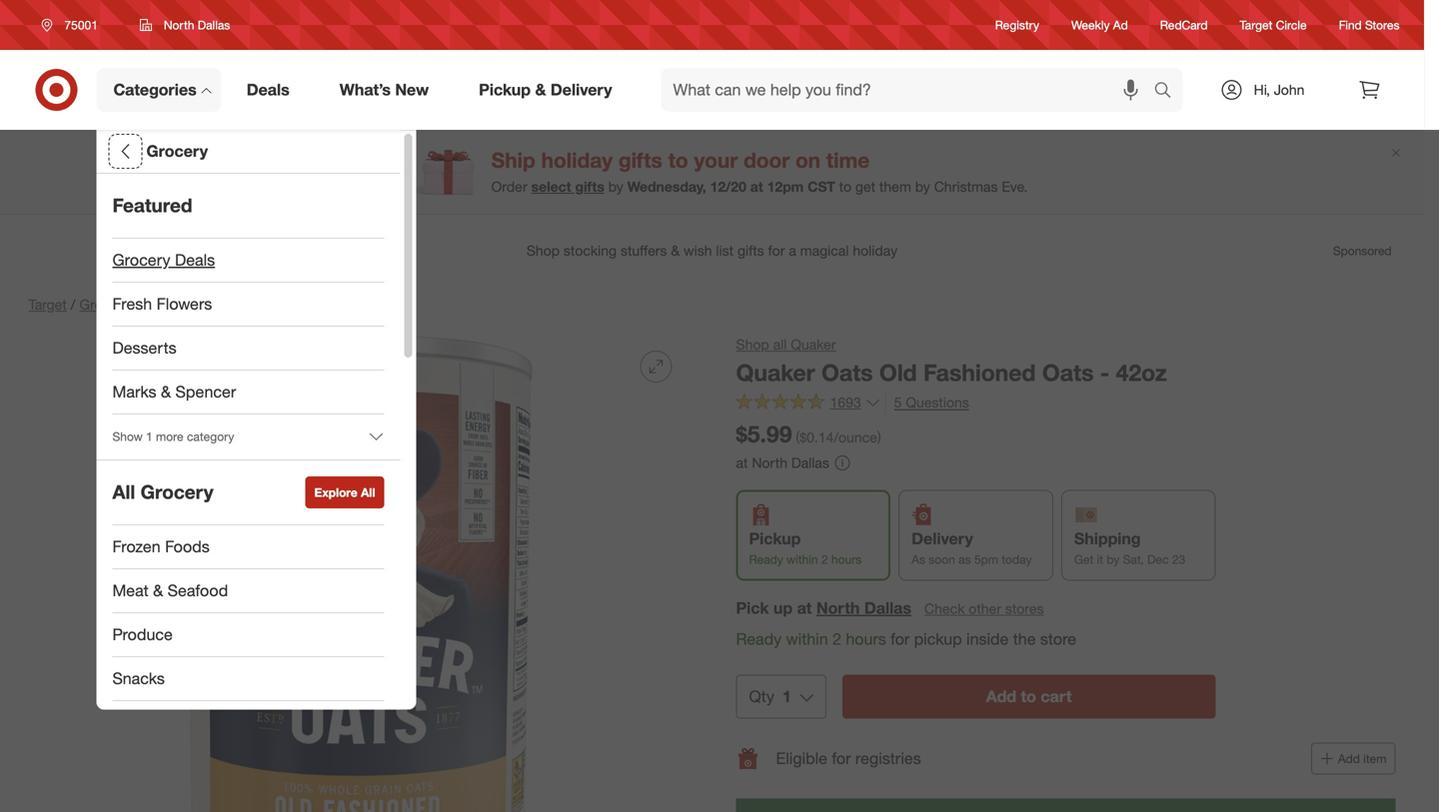 Task type: locate. For each thing, give the bounding box(es) containing it.
quaker right all
[[791, 336, 836, 353]]

today
[[1002, 552, 1032, 567]]

pickup inside pickup ready within 2 hours
[[749, 529, 801, 549]]

meat
[[112, 581, 149, 601]]

dallas down $0.14
[[792, 454, 830, 472]]

christmas
[[935, 178, 998, 196]]

grocery right target link
[[79, 296, 130, 313]]

0 vertical spatial within
[[787, 552, 818, 567]]

eligible
[[776, 749, 828, 769]]

find
[[1339, 17, 1362, 32]]

0 vertical spatial target
[[1240, 17, 1273, 32]]

1 horizontal spatial gifts
[[619, 147, 663, 173]]

$5.99 ( $0.14 /ounce )
[[736, 421, 881, 449]]

weekly ad
[[1072, 17, 1128, 32]]

at
[[751, 178, 764, 196], [736, 454, 748, 472], [797, 599, 812, 618]]

eligible for registries
[[776, 749, 922, 769]]

/ left holiday
[[134, 296, 139, 313]]

2 horizontal spatial to
[[1021, 687, 1037, 707]]

1 vertical spatial at
[[736, 454, 748, 472]]

hours
[[832, 552, 862, 567], [846, 630, 887, 649]]

/ounce
[[834, 429, 878, 447]]

delivery
[[551, 80, 612, 100], [912, 529, 974, 549]]

deals up holiday baking link
[[175, 251, 215, 270]]

pickup for ready
[[749, 529, 801, 549]]

0 vertical spatial to
[[668, 147, 689, 173]]

0 vertical spatial ready
[[749, 552, 784, 567]]

1
[[146, 429, 153, 444]]

0 horizontal spatial target
[[28, 296, 67, 313]]

circle
[[1276, 17, 1307, 32]]

for
[[891, 630, 910, 649], [832, 749, 851, 769]]

1 vertical spatial pickup
[[749, 529, 801, 549]]

within up up in the right bottom of the page
[[787, 552, 818, 567]]

new
[[395, 80, 429, 100]]

0 vertical spatial north
[[164, 17, 194, 32]]

ready inside pickup ready within 2 hours
[[749, 552, 784, 567]]

0 vertical spatial quaker
[[791, 336, 836, 353]]

at north dallas
[[736, 454, 830, 472]]

target left circle
[[1240, 17, 1273, 32]]

0 vertical spatial gifts
[[619, 147, 663, 173]]

2 horizontal spatial dallas
[[865, 599, 912, 618]]

frozen foods
[[112, 537, 210, 557]]

categories
[[113, 80, 197, 100]]

all right 'explore'
[[361, 485, 375, 500]]

ready down pick
[[736, 630, 782, 649]]

0 vertical spatial delivery
[[551, 80, 612, 100]]

1 horizontal spatial at
[[751, 178, 764, 196]]

target left "grocery" link
[[28, 296, 67, 313]]

2 up pick up at north dallas
[[822, 552, 828, 567]]

1 vertical spatial delivery
[[912, 529, 974, 549]]

& inside "link"
[[535, 80, 546, 100]]

all
[[112, 481, 135, 504], [361, 485, 375, 500]]

1 horizontal spatial oats
[[1043, 359, 1094, 387]]

to left get on the top right of the page
[[839, 178, 852, 196]]

0 vertical spatial hours
[[832, 552, 862, 567]]

it
[[1097, 552, 1104, 567]]

What can we help you find? suggestions appear below search field
[[661, 68, 1159, 112]]

inside
[[967, 630, 1009, 649]]

1 horizontal spatial all
[[361, 485, 375, 500]]

ready within 2 hours for pickup inside the store
[[736, 630, 1077, 649]]

dallas inside north dallas dropdown button
[[198, 17, 230, 32]]

1 horizontal spatial dallas
[[792, 454, 830, 472]]

0 horizontal spatial pickup
[[479, 80, 531, 100]]

2 inside pickup ready within 2 hours
[[822, 552, 828, 567]]

search button
[[1145, 68, 1193, 116]]

0 horizontal spatial delivery
[[551, 80, 612, 100]]

0 vertical spatial at
[[751, 178, 764, 196]]

pickup inside pickup & delivery "link"
[[479, 80, 531, 100]]

deals left the what's
[[247, 80, 290, 100]]

2 vertical spatial dallas
[[865, 599, 912, 618]]

& up ship at the top left of page
[[535, 80, 546, 100]]

soon
[[929, 552, 956, 567]]

to up wednesday,
[[668, 147, 689, 173]]

2 vertical spatial to
[[1021, 687, 1037, 707]]

0 horizontal spatial dallas
[[198, 17, 230, 32]]

75001
[[64, 17, 98, 32]]

dallas up ready within 2 hours for pickup inside the store
[[865, 599, 912, 618]]

north right up in the right bottom of the page
[[817, 599, 860, 618]]

0 horizontal spatial add
[[987, 687, 1017, 707]]

1 vertical spatial north
[[752, 454, 788, 472]]

2 vertical spatial at
[[797, 599, 812, 618]]

quaker
[[791, 336, 836, 353], [736, 359, 815, 387]]

categories link
[[96, 68, 222, 112]]

5 questions
[[894, 394, 970, 412]]

1 vertical spatial gifts
[[575, 178, 605, 196]]

& right meat
[[153, 581, 163, 601]]

fashioned
[[924, 359, 1036, 387]]

for left pickup
[[891, 630, 910, 649]]

& right marks
[[161, 382, 171, 402]]

0 vertical spatial add
[[987, 687, 1017, 707]]

ready up pick
[[749, 552, 784, 567]]

5pm
[[975, 552, 999, 567]]

1 vertical spatial to
[[839, 178, 852, 196]]

0 vertical spatial deals
[[247, 80, 290, 100]]

2 vertical spatial &
[[153, 581, 163, 601]]

all grocery
[[112, 481, 214, 504]]

get
[[1075, 552, 1094, 567]]

oats
[[822, 359, 873, 387], [1043, 359, 1094, 387]]

1 vertical spatial dallas
[[792, 454, 830, 472]]

at inside 'ship holiday gifts to your door on time order select gifts by wednesday, 12/20 at 12pm cst to get them by christmas eve.'
[[751, 178, 764, 196]]

5
[[894, 394, 902, 412]]

add
[[987, 687, 1017, 707], [1339, 752, 1361, 767]]

north down $5.99
[[752, 454, 788, 472]]

1 vertical spatial deals
[[175, 251, 215, 270]]

frozen foods link
[[96, 526, 400, 570]]

quaker oats old fashioned oats - 42oz, 1 of 6 image
[[28, 335, 688, 813]]

pickup up ship at the top left of page
[[479, 80, 531, 100]]

0 horizontal spatial north
[[164, 17, 194, 32]]

grocery
[[146, 142, 208, 161], [112, 251, 171, 270], [79, 296, 130, 313], [141, 481, 214, 504]]

holiday
[[143, 296, 190, 313]]

by right them
[[916, 178, 931, 196]]

select
[[531, 178, 571, 196]]

2 horizontal spatial by
[[1107, 552, 1120, 567]]

&
[[535, 80, 546, 100], [161, 382, 171, 402], [153, 581, 163, 601]]

& for meat
[[153, 581, 163, 601]]

questions
[[906, 394, 970, 412]]

featured
[[112, 194, 192, 217]]

0 vertical spatial pickup
[[479, 80, 531, 100]]

grocery up fresh
[[112, 251, 171, 270]]

1 vertical spatial &
[[161, 382, 171, 402]]

quaker down all
[[736, 359, 815, 387]]

add left the item
[[1339, 752, 1361, 767]]

1 horizontal spatial to
[[839, 178, 852, 196]]

target / grocery / holiday baking
[[28, 296, 237, 313]]

0 horizontal spatial to
[[668, 147, 689, 173]]

0 horizontal spatial oats
[[822, 359, 873, 387]]

1 horizontal spatial 2
[[833, 630, 842, 649]]

0 vertical spatial advertisement region
[[12, 227, 1412, 275]]

pickup
[[479, 80, 531, 100], [749, 529, 801, 549]]

marks & spencer
[[112, 382, 236, 402]]

hours up north dallas button
[[832, 552, 862, 567]]

desserts link
[[96, 327, 400, 371]]

delivery inside delivery as soon as 5pm today
[[912, 529, 974, 549]]

north inside dropdown button
[[164, 17, 194, 32]]

0 horizontal spatial deals
[[175, 251, 215, 270]]

at down $5.99
[[736, 454, 748, 472]]

2 horizontal spatial at
[[797, 599, 812, 618]]

shipping get it by sat, dec 23
[[1075, 529, 1186, 567]]

1 horizontal spatial pickup
[[749, 529, 801, 549]]

at right up in the right bottom of the page
[[797, 599, 812, 618]]

0 horizontal spatial by
[[609, 178, 624, 196]]

gifts
[[619, 147, 663, 173], [575, 178, 605, 196]]

on
[[796, 147, 821, 173]]

0 horizontal spatial /
[[71, 296, 75, 313]]

1 horizontal spatial delivery
[[912, 529, 974, 549]]

show 1 more category
[[112, 429, 234, 444]]

delivery up holiday
[[551, 80, 612, 100]]

2
[[822, 552, 828, 567], [833, 630, 842, 649]]

23
[[1173, 552, 1186, 567]]

pickup & delivery link
[[462, 68, 637, 112]]

marks
[[112, 382, 156, 402]]

pickup ready within 2 hours
[[749, 529, 862, 567]]

the
[[1014, 630, 1036, 649]]

)
[[878, 429, 881, 447]]

0 horizontal spatial 2
[[822, 552, 828, 567]]

to left cart
[[1021, 687, 1037, 707]]

1 horizontal spatial north
[[752, 454, 788, 472]]

2 vertical spatial north
[[817, 599, 860, 618]]

2 / from the left
[[134, 296, 139, 313]]

get
[[856, 178, 876, 196]]

1 horizontal spatial target
[[1240, 17, 1273, 32]]

spencer
[[175, 382, 236, 402]]

gifts down holiday
[[575, 178, 605, 196]]

add for add item
[[1339, 752, 1361, 767]]

1 vertical spatial add
[[1339, 752, 1361, 767]]

0 horizontal spatial gifts
[[575, 178, 605, 196]]

shop
[[736, 336, 770, 353]]

shop all quaker quaker oats old fashioned oats - 42oz
[[736, 336, 1168, 387]]

add left cart
[[987, 687, 1017, 707]]

0 vertical spatial dallas
[[198, 17, 230, 32]]

oats left - at the top
[[1043, 359, 1094, 387]]

explore all link
[[305, 477, 384, 509]]

all
[[773, 336, 787, 353]]

0 vertical spatial for
[[891, 630, 910, 649]]

/ right target link
[[71, 296, 75, 313]]

registries
[[856, 749, 922, 769]]

gifts up wednesday,
[[619, 147, 663, 173]]

ship holiday gifts to your door on time order select gifts by wednesday, 12/20 at 12pm cst to get them by christmas eve.
[[492, 147, 1028, 196]]

all down the show
[[112, 481, 135, 504]]

1 horizontal spatial /
[[134, 296, 139, 313]]

hours down north dallas button
[[846, 630, 887, 649]]

& for pickup
[[535, 80, 546, 100]]

for right eligible
[[832, 749, 851, 769]]

0 vertical spatial &
[[535, 80, 546, 100]]

within
[[787, 552, 818, 567], [786, 630, 828, 649]]

by down holiday
[[609, 178, 624, 196]]

1 vertical spatial for
[[832, 749, 851, 769]]

delivery up soon
[[912, 529, 974, 549]]

0 horizontal spatial for
[[832, 749, 851, 769]]

by inside shipping get it by sat, dec 23
[[1107, 552, 1120, 567]]

oats up the 1693
[[822, 359, 873, 387]]

north up categories link
[[164, 17, 194, 32]]

what's new
[[340, 80, 429, 100]]

1 horizontal spatial add
[[1339, 752, 1361, 767]]

advertisement region
[[12, 227, 1412, 275], [736, 799, 1396, 813]]

2 down pick up at north dallas
[[833, 630, 842, 649]]

42oz
[[1116, 359, 1168, 387]]

pickup up up in the right bottom of the page
[[749, 529, 801, 549]]

snacks link
[[96, 658, 400, 702]]

dallas up categories link
[[198, 17, 230, 32]]

target inside target circle link
[[1240, 17, 1273, 32]]

grocery inside grocery deals link
[[112, 251, 171, 270]]

1 vertical spatial target
[[28, 296, 67, 313]]

what's
[[340, 80, 391, 100]]

0 vertical spatial 2
[[822, 552, 828, 567]]

within down pick up at north dallas
[[786, 630, 828, 649]]

(
[[796, 429, 800, 447]]

at down the door
[[751, 178, 764, 196]]

by right it at the bottom of page
[[1107, 552, 1120, 567]]

1 horizontal spatial deals
[[247, 80, 290, 100]]



Task type: vqa. For each thing, say whether or not it's contained in the screenshot.
THE NORTH to the top
yes



Task type: describe. For each thing, give the bounding box(es) containing it.
desserts
[[112, 339, 177, 358]]

registry
[[995, 17, 1040, 32]]

weekly
[[1072, 17, 1110, 32]]

marks & spencer link
[[96, 371, 400, 415]]

check other stores button
[[924, 598, 1045, 620]]

1 vertical spatial 2
[[833, 630, 842, 649]]

1693 link
[[736, 392, 881, 416]]

explore all
[[314, 485, 375, 500]]

0 horizontal spatial at
[[736, 454, 748, 472]]

them
[[880, 178, 912, 196]]

hi,
[[1254, 81, 1271, 98]]

-
[[1101, 359, 1110, 387]]

add to cart
[[987, 687, 1072, 707]]

meat & seafood
[[112, 581, 228, 601]]

show
[[112, 429, 143, 444]]

north dallas button
[[817, 597, 912, 620]]

shipping
[[1075, 529, 1141, 549]]

5 questions link
[[885, 392, 970, 415]]

as
[[912, 552, 926, 567]]

delivery as soon as 5pm today
[[912, 529, 1032, 567]]

door
[[744, 147, 790, 173]]

1 vertical spatial quaker
[[736, 359, 815, 387]]

delivery inside "link"
[[551, 80, 612, 100]]

north dallas
[[164, 17, 230, 32]]

1693
[[830, 394, 861, 412]]

item
[[1364, 752, 1387, 767]]

old
[[880, 359, 917, 387]]

other
[[969, 600, 1002, 618]]

1 vertical spatial ready
[[736, 630, 782, 649]]

as
[[959, 552, 971, 567]]

grocery deals
[[112, 251, 215, 270]]

north dallas button
[[127, 7, 243, 43]]

target circle
[[1240, 17, 1307, 32]]

pickup
[[915, 630, 962, 649]]

search
[[1145, 82, 1193, 102]]

& for marks
[[161, 382, 171, 402]]

all inside explore all link
[[361, 485, 375, 500]]

registry link
[[995, 16, 1040, 34]]

show 1 more category button
[[96, 415, 400, 459]]

1 vertical spatial advertisement region
[[736, 799, 1396, 813]]

seafood
[[168, 581, 228, 601]]

add for add to cart
[[987, 687, 1017, 707]]

frozen
[[112, 537, 161, 557]]

add to cart button
[[843, 675, 1216, 719]]

add item button
[[1312, 743, 1396, 775]]

john
[[1275, 81, 1305, 98]]

target for target circle
[[1240, 17, 1273, 32]]

grocery up featured
[[146, 142, 208, 161]]

cart
[[1041, 687, 1072, 707]]

ship
[[492, 147, 536, 173]]

grocery deals link
[[96, 239, 400, 283]]

2 horizontal spatial north
[[817, 599, 860, 618]]

pick
[[736, 599, 769, 618]]

pickup for &
[[479, 80, 531, 100]]

category
[[187, 429, 234, 444]]

find stores
[[1339, 17, 1400, 32]]

stores
[[1366, 17, 1400, 32]]

foods
[[165, 537, 210, 557]]

75001 button
[[28, 7, 119, 43]]

sat,
[[1123, 552, 1144, 567]]

cst
[[808, 178, 836, 196]]

redcard link
[[1160, 16, 1208, 34]]

fresh flowers
[[112, 295, 212, 314]]

order
[[492, 178, 528, 196]]

1 / from the left
[[71, 296, 75, 313]]

more
[[156, 429, 184, 444]]

1 oats from the left
[[822, 359, 873, 387]]

wednesday,
[[628, 178, 707, 196]]

1 horizontal spatial for
[[891, 630, 910, 649]]

flowers
[[157, 295, 212, 314]]

hours inside pickup ready within 2 hours
[[832, 552, 862, 567]]

target for target / grocery / holiday baking
[[28, 296, 67, 313]]

target link
[[28, 296, 67, 313]]

0 horizontal spatial all
[[112, 481, 135, 504]]

grocery link
[[79, 296, 130, 313]]

1 vertical spatial within
[[786, 630, 828, 649]]

pick up at north dallas
[[736, 599, 912, 618]]

your
[[694, 147, 738, 173]]

1 horizontal spatial by
[[916, 178, 931, 196]]

hi, john
[[1254, 81, 1305, 98]]

fresh
[[112, 295, 152, 314]]

stores
[[1006, 600, 1044, 618]]

produce
[[112, 625, 173, 645]]

$5.99
[[736, 421, 792, 449]]

meat & seafood link
[[96, 570, 400, 614]]

baking
[[194, 296, 237, 313]]

pickup & delivery
[[479, 80, 612, 100]]

1 vertical spatial hours
[[846, 630, 887, 649]]

grocery up foods
[[141, 481, 214, 504]]

to inside button
[[1021, 687, 1037, 707]]

produce link
[[96, 614, 400, 658]]

holiday baking link
[[143, 296, 237, 313]]

within inside pickup ready within 2 hours
[[787, 552, 818, 567]]

time
[[827, 147, 870, 173]]

what's new link
[[323, 68, 454, 112]]

2 oats from the left
[[1043, 359, 1094, 387]]



